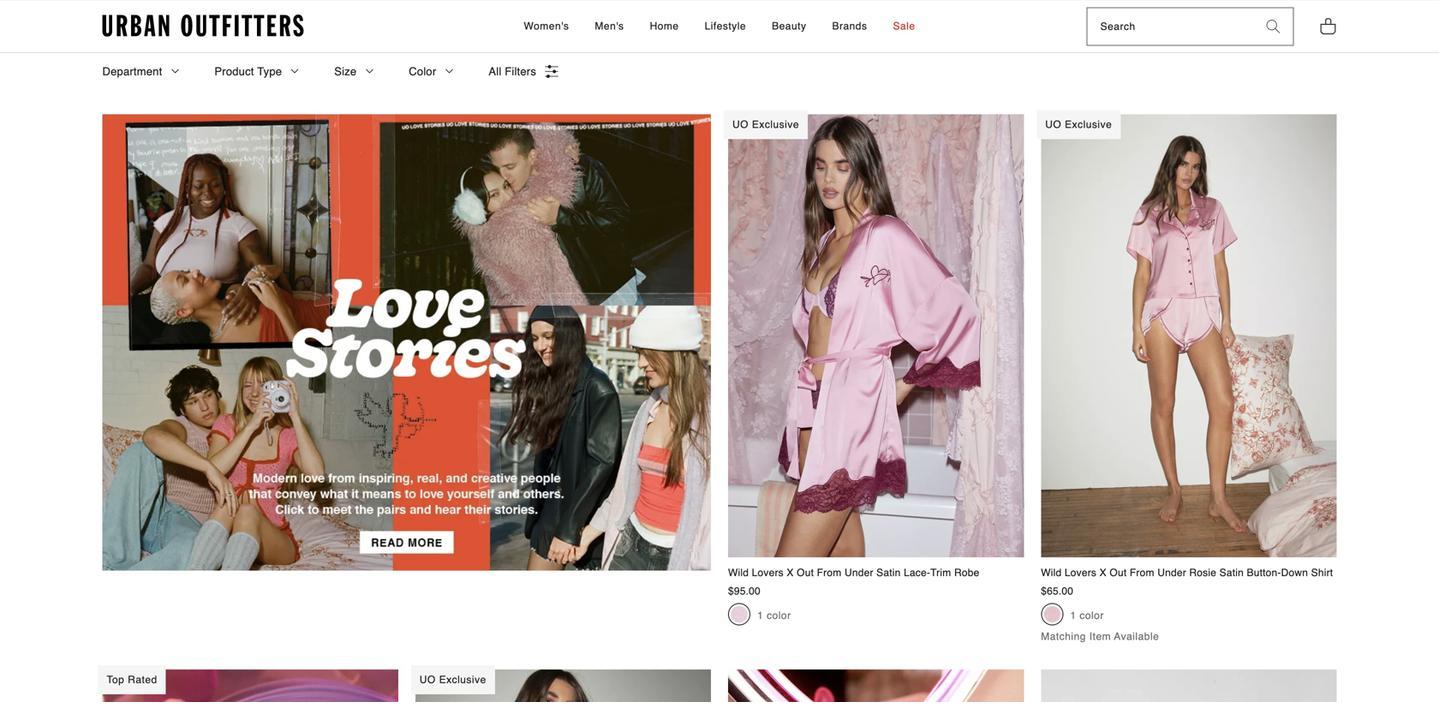 Task type: vqa. For each thing, say whether or not it's contained in the screenshot.
SHOP PANTS → link
no



Task type: describe. For each thing, give the bounding box(es) containing it.
search image
[[1266, 20, 1280, 34]]

exclusive for wild lovers x out from under rosie satin button-down shirt
[[1065, 119, 1112, 131]]

main navigation element
[[370, 1, 1070, 52]]

$95.00
[[728, 586, 761, 598]]

color for $65.00
[[1080, 610, 1104, 622]]

department button
[[102, 47, 180, 96]]

x for $65.00
[[1100, 567, 1107, 579]]

beauty link
[[763, 1, 815, 52]]

under for rosie
[[1157, 567, 1186, 579]]

rosie
[[1189, 567, 1216, 579]]

wild lovers x out from under rosie satin button-down shirt image
[[1041, 114, 1337, 557]]

women's
[[524, 20, 569, 32]]

0 horizontal spatial uo exclusive
[[420, 674, 486, 686]]

lifestyle link
[[696, 1, 755, 52]]

brands link
[[824, 1, 876, 52]]

uo exclusive link
[[411, 666, 711, 702]]

top
[[107, 674, 125, 686]]

all filters
[[489, 65, 536, 78]]

department
[[102, 65, 162, 78]]

women's link
[[515, 1, 578, 52]]

rated
[[128, 674, 157, 686]]

lace-
[[904, 567, 930, 579]]

men's link
[[586, 1, 633, 52]]

pink image for $95.00
[[731, 606, 748, 623]]

matching item available
[[1041, 631, 1159, 643]]

302 products
[[224, 11, 288, 23]]

home link
[[641, 1, 687, 52]]

button-
[[1247, 567, 1281, 579]]

uo for wild lovers x out from under rosie satin button-down shirt
[[1045, 119, 1062, 131]]

x for $95.00
[[787, 567, 794, 579]]

pink image for $65.00
[[1044, 606, 1061, 623]]

uo for wild lovers x out from under satin lace-trim robe
[[732, 119, 749, 131]]

item
[[1089, 631, 1111, 643]]

2 satin from the left
[[1219, 567, 1244, 579]]

home
[[650, 20, 679, 32]]

color button
[[409, 47, 454, 96]]

from for satin
[[817, 567, 842, 579]]

all filters button
[[489, 47, 558, 96]]

matching
[[1041, 631, 1086, 643]]

1 color for $95.00
[[757, 610, 791, 622]]

wild for wild lovers x out from under rosie satin button-down shirt
[[1041, 567, 1062, 579]]

shop
[[175, 7, 213, 24]]

$65.00
[[1041, 586, 1073, 598]]

wild lovers x out from under satin lace-trim robe
[[728, 567, 979, 579]]

lifestyle
[[705, 20, 746, 32]]

psd playboy boxer brief image
[[1041, 670, 1337, 702]]

available
[[1114, 631, 1159, 643]]

product type button
[[215, 47, 300, 96]]

exclusive for wild lovers x out from under satin lace-trim robe
[[752, 119, 799, 131]]

beauty
[[772, 20, 806, 32]]

1 for wild lovers x out from under satin lace-trim robe
[[757, 610, 763, 622]]



Task type: locate. For each thing, give the bounding box(es) containing it.
under left "rosie"
[[1157, 567, 1186, 579]]

under for satin
[[845, 567, 873, 579]]

wild up original price: $95.00 element
[[728, 567, 749, 579]]

1 horizontal spatial out
[[1110, 567, 1127, 579]]

1 horizontal spatial color
[[1080, 610, 1104, 622]]

1 out from the left
[[797, 567, 814, 579]]

uo exclusive
[[732, 119, 799, 131], [1045, 119, 1112, 131], [420, 674, 486, 686]]

0 horizontal spatial under
[[845, 567, 873, 579]]

2 horizontal spatial uo exclusive
[[1045, 119, 1112, 131]]

under left lace- on the bottom of page
[[845, 567, 873, 579]]

2 horizontal spatial uo
[[1045, 119, 1062, 131]]

lovers for $95.00
[[752, 567, 784, 579]]

original price: $65.00 element
[[1041, 586, 1073, 598]]

0 horizontal spatial color
[[767, 610, 791, 622]]

1
[[1287, 11, 1297, 23], [757, 610, 763, 622], [1070, 610, 1076, 622]]

1 horizontal spatial pink image
[[1044, 606, 1061, 623]]

products
[[245, 11, 288, 23]]

1 for wild lovers x out from under rosie satin button-down shirt
[[1070, 610, 1076, 622]]

2 lovers from the left
[[1065, 567, 1097, 579]]

type
[[257, 65, 282, 78]]

1 horizontal spatial wild
[[1041, 567, 1062, 579]]

brands
[[832, 20, 867, 32]]

1 wild from the left
[[728, 567, 749, 579]]

0 horizontal spatial uo
[[420, 674, 436, 686]]

gourmand eau de parfum fragrance image
[[102, 670, 398, 702]]

 image
[[102, 114, 711, 571]]

1 satin from the left
[[876, 567, 901, 579]]

1 horizontal spatial lovers
[[1065, 567, 1097, 579]]

men's
[[595, 20, 624, 32]]

under
[[845, 567, 873, 579], [1157, 567, 1186, 579]]

down
[[1281, 567, 1308, 579]]

love
[[135, 7, 170, 24]]

1 horizontal spatial x
[[1100, 567, 1107, 579]]

product type
[[215, 65, 282, 78]]

out for $65.00
[[1110, 567, 1127, 579]]

2 1 color from the left
[[1070, 610, 1104, 622]]

1 pink image from the left
[[731, 606, 748, 623]]

from for rosie
[[1130, 567, 1154, 579]]

1 horizontal spatial from
[[1130, 567, 1154, 579]]

lovers up original price: $95.00 element
[[752, 567, 784, 579]]

wild lovers x out from under rosie satin button-down shirt
[[1041, 567, 1333, 579]]

robe
[[954, 567, 979, 579]]

1 color
[[757, 610, 791, 622], [1070, 610, 1104, 622]]

1 lovers from the left
[[752, 567, 784, 579]]

0 horizontal spatial 1
[[757, 610, 763, 622]]

1 link
[[1287, 11, 1313, 23]]

1 horizontal spatial under
[[1157, 567, 1186, 579]]

2 x from the left
[[1100, 567, 1107, 579]]

pink image down $65.00
[[1044, 606, 1061, 623]]

0 horizontal spatial x
[[787, 567, 794, 579]]

2 from from the left
[[1130, 567, 1154, 579]]

1 from from the left
[[817, 567, 842, 579]]

wild for wild lovers x out from under satin lace-trim robe
[[728, 567, 749, 579]]

shirt
[[1311, 567, 1333, 579]]

color
[[767, 610, 791, 622], [1080, 610, 1104, 622]]

urban outfitters image
[[102, 15, 304, 37]]

satin left lace- on the bottom of page
[[876, 567, 901, 579]]

None search field
[[1088, 8, 1254, 45]]

exclusive
[[752, 119, 799, 131], [1065, 119, 1112, 131], [439, 674, 486, 686]]

0 horizontal spatial lovers
[[752, 567, 784, 579]]

2 horizontal spatial 1
[[1287, 11, 1297, 23]]

lovers
[[752, 567, 784, 579], [1065, 567, 1097, 579]]

uo
[[732, 119, 749, 131], [1045, 119, 1062, 131], [420, 674, 436, 686]]

sale
[[893, 20, 915, 32]]

all
[[489, 65, 501, 78]]

1 color for $65.00
[[1070, 610, 1104, 622]]

2 under from the left
[[1157, 567, 1186, 579]]

x
[[787, 567, 794, 579], [1100, 567, 1107, 579]]

the
[[102, 7, 130, 24]]

wild lovers x out from under rosie satin short image
[[415, 670, 711, 702]]

lovers for $65.00
[[1065, 567, 1097, 579]]

size
[[334, 65, 357, 78]]

0 horizontal spatial 1 color
[[757, 610, 791, 622]]

1 1 color from the left
[[757, 610, 791, 622]]

1 horizontal spatial uo
[[732, 119, 749, 131]]

satin
[[876, 567, 901, 579], [1219, 567, 1244, 579]]

1 horizontal spatial uo exclusive
[[732, 119, 799, 131]]

uo exclusive for wild lovers x out from under rosie satin button-down shirt
[[1045, 119, 1112, 131]]

1 up matching
[[1070, 610, 1076, 622]]

2 horizontal spatial exclusive
[[1065, 119, 1112, 131]]

0 horizontal spatial satin
[[876, 567, 901, 579]]

2 color from the left
[[1080, 610, 1104, 622]]

0 horizontal spatial exclusive
[[439, 674, 486, 686]]

2 out from the left
[[1110, 567, 1127, 579]]

wild lovers x out from under satin lace-trim robe image
[[728, 114, 1024, 557]]

1 color up matching item available
[[1070, 610, 1104, 622]]

0 horizontal spatial out
[[797, 567, 814, 579]]

color for $95.00
[[767, 610, 791, 622]]

1 horizontal spatial 1
[[1070, 610, 1076, 622]]

1 x from the left
[[787, 567, 794, 579]]

product
[[215, 65, 254, 78]]

original price: $95.00 element
[[728, 586, 761, 598]]

uo exclusive for wild lovers x out from under satin lace-trim robe
[[732, 119, 799, 131]]

satin right "rosie"
[[1219, 567, 1244, 579]]

0 horizontal spatial pink image
[[731, 606, 748, 623]]

1 right search image
[[1287, 11, 1297, 23]]

1 color down original price: $95.00 element
[[757, 610, 791, 622]]

out
[[797, 567, 814, 579], [1110, 567, 1127, 579]]

0 horizontal spatial from
[[817, 567, 842, 579]]

size button
[[334, 47, 375, 96]]

from
[[817, 567, 842, 579], [1130, 567, 1154, 579]]

2 pink image from the left
[[1044, 606, 1061, 623]]

out for $95.00
[[797, 567, 814, 579]]

pink image down original price: $95.00 element
[[731, 606, 748, 623]]

the love shop
[[102, 7, 213, 24]]

my shopping bag image
[[1320, 16, 1337, 35]]

1 down original price: $95.00 element
[[757, 610, 763, 622]]

heart handheld mirror image
[[728, 670, 1024, 702]]

top rated link
[[98, 666, 398, 702]]

Search text field
[[1088, 8, 1254, 45]]

sale link
[[884, 1, 924, 52]]

trim
[[930, 567, 951, 579]]

2 wild from the left
[[1041, 567, 1062, 579]]

0 horizontal spatial wild
[[728, 567, 749, 579]]

pink image
[[731, 606, 748, 623], [1044, 606, 1061, 623]]

1 horizontal spatial satin
[[1219, 567, 1244, 579]]

1 horizontal spatial 1 color
[[1070, 610, 1104, 622]]

lovers up $65.00
[[1065, 567, 1097, 579]]

wild up $65.00
[[1041, 567, 1062, 579]]

1 horizontal spatial exclusive
[[752, 119, 799, 131]]

filters
[[505, 65, 536, 78]]

1 under from the left
[[845, 567, 873, 579]]

1 color from the left
[[767, 610, 791, 622]]

top rated
[[107, 674, 157, 686]]

color
[[409, 65, 436, 78]]

302
[[224, 11, 242, 23]]

wild
[[728, 567, 749, 579], [1041, 567, 1062, 579]]



